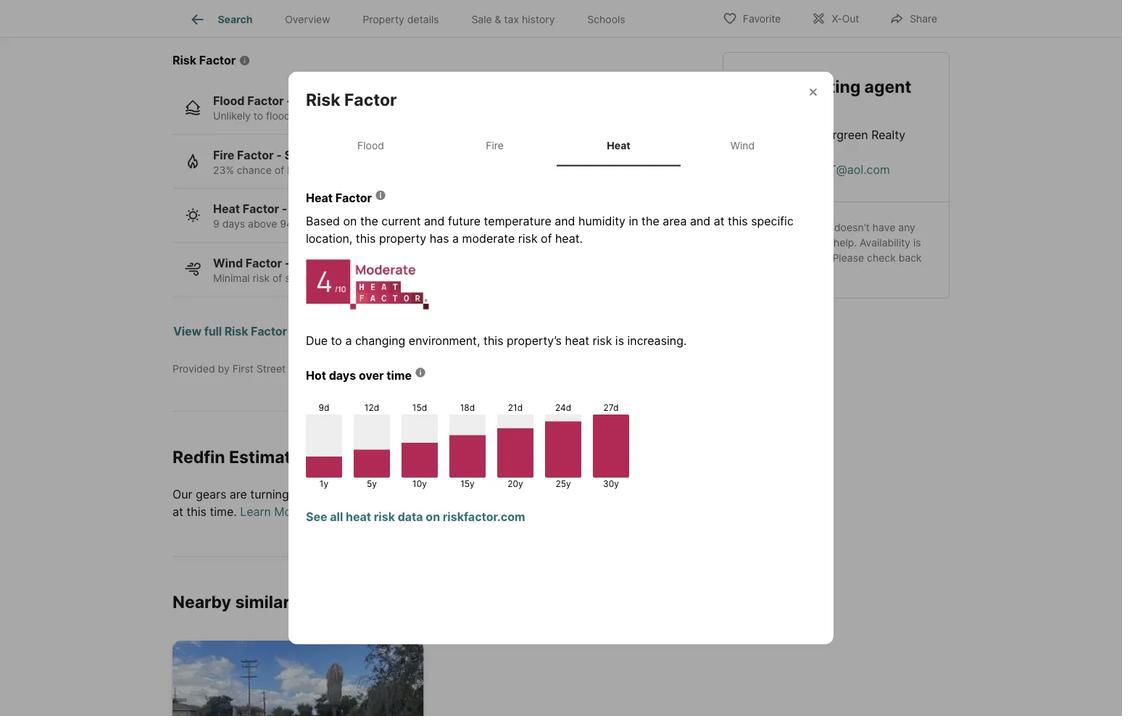 Task type: describe. For each thing, give the bounding box(es) containing it.
overview tab
[[269, 2, 347, 37]]

0 vertical spatial risk factor
[[173, 53, 236, 68]]

information
[[441, 488, 503, 502]]

wind tab
[[681, 127, 805, 163]]

next inside flood factor - minimal unlikely to flood in next 30 years
[[305, 110, 326, 122]]

disasters,
[[384, 1, 437, 15]]

time,
[[775, 221, 798, 233]]

heat factor
[[306, 191, 372, 205]]

have inside most homes have some risk of natural disasters, and may be impacted by climate change due to rising temperatures and sea levels.
[[243, 1, 269, 15]]

nearby
[[173, 592, 231, 613]]

94°
[[280, 218, 298, 230]]

homes inside most homes have some risk of natural disasters, and may be impacted by climate change due to rising temperatures and sea levels.
[[203, 1, 240, 15]]

rising
[[173, 19, 202, 33]]

minimal for flood factor - minimal
[[295, 94, 339, 108]]

see all heat risk data on riskfactor.com
[[306, 510, 525, 524]]

wildfire
[[337, 164, 372, 176]]

risk factor element
[[306, 72, 414, 110]]

and down some on the top left
[[282, 19, 303, 33]]

factor inside wind factor - minimal minimal risk of severe winds over next 30 years
[[246, 256, 282, 270]]

30 inside heat factor - moderate 9 days above 94° expected this year, 27 days in 30 years
[[446, 218, 459, 230]]

- for wind
[[285, 256, 290, 270]]

risk down temperature
[[518, 232, 538, 246]]

flood
[[266, 110, 291, 122]]

by inside most homes have some risk of natural disasters, and may be impacted by climate change due to rising temperatures and sea levels.
[[562, 1, 575, 15]]

and right area
[[690, 214, 711, 228]]

9d
[[319, 403, 330, 413]]

winds
[[320, 272, 348, 284]]

next inside fire factor - severe 23% chance of being in a wildfire in next 30 years
[[386, 164, 407, 176]]

is inside at this time, redfin doesn't have any agents available to help. availability is subject to change. please check back soon.
[[914, 236, 921, 249]]

factor inside fire factor - severe 23% chance of being in a wildfire in next 30 years
[[237, 148, 274, 162]]

an
[[573, 488, 586, 502]]

1 vertical spatial redfin
[[173, 447, 225, 467]]

fire factor - severe 23% chance of being in a wildfire in next 30 years
[[213, 148, 451, 176]]

any
[[899, 221, 916, 233]]

30 inside flood factor - minimal unlikely to flood in next 30 years
[[328, 110, 341, 122]]

next inside wind factor - minimal minimal risk of severe winds over next 30 years
[[375, 272, 396, 284]]

294-
[[768, 145, 795, 159]]

tab list inside risk factor dialog
[[306, 125, 816, 166]]

are
[[230, 488, 247, 502]]

available
[[777, 236, 818, 249]]

based on the current and future temperature and humidity in the area and at this specific location, this property has
[[306, 214, 794, 246]]

out
[[842, 13, 859, 25]]

risk inside button
[[225, 325, 248, 339]]

moderate
[[290, 202, 345, 216]]

street
[[257, 363, 286, 375]]

listing
[[811, 76, 861, 96]]

be
[[490, 1, 504, 15]]

moderate
[[462, 232, 515, 246]]

risk inside most homes have some risk of natural disasters, and may be impacted by climate change due to rising temperatures and sea levels.
[[306, 1, 325, 15]]

risk left increasing.
[[593, 333, 612, 348]]

and left may
[[440, 1, 461, 15]]

over inside wind factor - minimal minimal risk of severe winds over next 30 years
[[351, 272, 372, 284]]

environment,
[[409, 333, 480, 348]]

23%
[[213, 164, 234, 176]]

unlikely
[[213, 110, 251, 122]]

above
[[248, 218, 277, 230]]

contact listing agent
[[741, 76, 912, 96]]

tab list containing search
[[173, 0, 653, 37]]

risk factor inside dialog
[[306, 89, 397, 109]]

factor down search link
[[199, 53, 236, 68]]

year,
[[369, 218, 392, 230]]

specific
[[751, 214, 794, 228]]

most
[[173, 1, 200, 15]]

property details
[[363, 13, 439, 26]]

factor up flood tab at left
[[344, 89, 397, 109]]

at inside the our gears are turning, but we don't have enough information to generate an accurate estimate at this time.
[[173, 505, 183, 520]]

in inside based on the current and future temperature and humidity in the area and at this specific location, this property has
[[629, 214, 639, 228]]

x-out
[[832, 13, 859, 25]]

report
[[290, 325, 325, 339]]

ochomesdirect@aol.com link
[[741, 162, 890, 176]]

overview
[[285, 13, 330, 26]]

15y
[[461, 479, 475, 489]]

of inside most homes have some risk of natural disasters, and may be impacted by climate change due to rising temperatures and sea levels.
[[329, 1, 340, 15]]

heat for heat factor
[[306, 191, 333, 205]]

25y
[[556, 479, 571, 489]]

30y
[[603, 479, 619, 489]]

1 vertical spatial heat
[[346, 510, 371, 524]]

1y
[[320, 479, 329, 489]]

x-
[[832, 13, 842, 25]]

days inside risk factor dialog
[[329, 368, 356, 382]]

search
[[218, 13, 253, 26]]

flood for flood factor - minimal unlikely to flood in next 30 years
[[213, 94, 245, 108]]

full
[[204, 325, 222, 339]]

all
[[330, 510, 343, 524]]

5y
[[367, 479, 377, 489]]

0 vertical spatial heat
[[565, 333, 590, 348]]

fire tab
[[433, 127, 557, 163]]

due
[[665, 1, 686, 15]]

factor inside heat factor - moderate 9 days above 94° expected this year, 27 days in 30 years
[[243, 202, 279, 216]]

heat factor - moderate 9 days above 94° expected this year, 27 days in 30 years
[[213, 202, 488, 230]]

10y
[[413, 479, 427, 489]]

flood tab
[[309, 127, 433, 163]]

in right being
[[317, 164, 325, 176]]

natural
[[343, 1, 381, 15]]

of inside wind factor - minimal minimal risk of severe winds over next 30 years
[[273, 272, 282, 284]]

see all heat risk data on riskfactor.com link
[[306, 502, 816, 526]]

contact
[[741, 76, 807, 96]]

learn
[[240, 505, 271, 520]]

0 horizontal spatial risk
[[173, 53, 197, 68]]

severe
[[285, 272, 317, 284]]

factor inside flood factor - minimal unlikely to flood in next 30 years
[[247, 94, 284, 108]]

fire for fire
[[486, 139, 504, 151]]

severe
[[285, 148, 324, 162]]

at
[[741, 221, 751, 233]]

heat for heat factor - moderate 9 days above 94° expected this year, 27 days in 30 years
[[213, 202, 240, 216]]

in right 'wildfire'
[[374, 164, 383, 176]]

rd
[[446, 447, 467, 467]]

wind for wind factor - minimal minimal risk of severe winds over next 30 years
[[213, 256, 243, 270]]

realty
[[872, 127, 906, 142]]

due
[[306, 333, 328, 348]]

estimate
[[641, 488, 688, 502]]

sea
[[306, 19, 326, 33]]

have inside the our gears are turning, but we don't have enough information to generate an accurate estimate at this time.
[[367, 488, 393, 502]]

mesa
[[398, 447, 442, 467]]

30 inside wind factor - minimal minimal risk of severe winds over next 30 years
[[399, 272, 411, 284]]

heat factor score logo image
[[306, 247, 429, 310]]

schools tab
[[571, 2, 642, 37]]

risk inside the see all heat risk data on riskfactor.com link
[[374, 510, 395, 524]]

based
[[306, 214, 340, 228]]

favorite button
[[710, 3, 794, 33]]

redfin inside at this time, redfin doesn't have any agents available to help. availability is subject to change. please check back soon.
[[801, 221, 832, 233]]

fire for fire factor - severe 23% chance of being in a wildfire in next 30 years
[[213, 148, 235, 162]]

minimal for wind factor - minimal
[[293, 256, 338, 270]]

property
[[363, 13, 405, 26]]

area
[[663, 214, 687, 228]]

photo of 212 victoria ave s, corona, ca 92879 image
[[173, 641, 424, 716]]

1 horizontal spatial homes
[[294, 592, 349, 613]]

- for heat
[[282, 202, 287, 216]]

at inside based on the current and future temperature and humidity in the area and at this specific location, this property has
[[714, 214, 725, 228]]

on inside based on the current and future temperature and humidity in the area and at this specific location, this property has
[[343, 214, 357, 228]]

turning,
[[250, 488, 292, 502]]

location,
[[306, 232, 353, 246]]

heat.
[[555, 232, 583, 246]]

homesmart,
[[741, 127, 810, 142]]

- for flood
[[287, 94, 292, 108]]

we
[[317, 488, 333, 502]]

to left help.
[[821, 236, 831, 249]]

30 inside fire factor - severe 23% chance of being in a wildfire in next 30 years
[[409, 164, 422, 176]]



Task type: vqa. For each thing, say whether or not it's contained in the screenshot.
the rightmost "the"
yes



Task type: locate. For each thing, give the bounding box(es) containing it.
help.
[[834, 236, 857, 249]]

0 horizontal spatial homes
[[203, 1, 240, 15]]

estimate
[[229, 447, 301, 467]]

gears
[[196, 488, 226, 502]]

1 vertical spatial risk factor
[[306, 89, 397, 109]]

30 down risk factor element
[[328, 110, 341, 122]]

years inside wind factor - minimal minimal risk of severe winds over next 30 years
[[414, 272, 440, 284]]

at
[[714, 214, 725, 228], [173, 505, 183, 520]]

- up 94° at the top left of page
[[282, 202, 287, 216]]

in up has
[[435, 218, 443, 230]]

heat inside tab
[[607, 139, 631, 151]]

2 vertical spatial next
[[375, 272, 396, 284]]

0 vertical spatial tab list
[[173, 0, 653, 37]]

to inside dialog
[[331, 333, 342, 348]]

1 vertical spatial flood
[[358, 139, 384, 151]]

on right data
[[426, 510, 440, 524]]

years up moderate
[[462, 218, 488, 230]]

0 horizontal spatial heat
[[213, 202, 240, 216]]

and up the heat.
[[555, 214, 575, 228]]

tax
[[504, 13, 519, 26]]

27
[[394, 218, 406, 230]]

0 vertical spatial a
[[328, 164, 334, 176]]

flood up unlikely
[[213, 94, 245, 108]]

is inside dialog
[[616, 333, 624, 348]]

0 vertical spatial at
[[714, 214, 725, 228]]

1 horizontal spatial at
[[714, 214, 725, 228]]

1 horizontal spatial the
[[642, 214, 660, 228]]

sale & tax history tab
[[455, 2, 571, 37]]

1 horizontal spatial risk
[[225, 325, 248, 339]]

1 vertical spatial next
[[386, 164, 407, 176]]

heat for heat
[[607, 139, 631, 151]]

most homes have some risk of natural disasters, and may be impacted by climate change due to rising temperatures and sea levels.
[[173, 1, 700, 33]]

more
[[274, 505, 302, 520]]

of left the heat.
[[541, 232, 552, 246]]

factor up chance
[[237, 148, 274, 162]]

1 vertical spatial have
[[873, 221, 896, 233]]

flood for flood
[[358, 139, 384, 151]]

to left flood
[[254, 110, 263, 122]]

in right flood
[[293, 110, 302, 122]]

0 horizontal spatial wind
[[213, 256, 243, 270]]

0 horizontal spatial have
[[243, 1, 269, 15]]

time.
[[210, 505, 237, 520]]

over left time
[[359, 368, 384, 382]]

wind inside tab
[[731, 139, 755, 151]]

increasing.
[[628, 333, 687, 348]]

property's
[[507, 333, 562, 348]]

irvine
[[347, 447, 394, 467]]

risk right 'full'
[[225, 325, 248, 339]]

current
[[382, 214, 421, 228]]

0
[[332, 447, 343, 467]]

0 vertical spatial minimal
[[295, 94, 339, 108]]

0 vertical spatial wind
[[731, 139, 755, 151]]

to inside flood factor - minimal unlikely to flood in next 30 years
[[254, 110, 263, 122]]

-
[[287, 94, 292, 108], [276, 148, 282, 162], [282, 202, 287, 216], [285, 256, 290, 270]]

1 horizontal spatial flood
[[358, 139, 384, 151]]

share
[[910, 13, 938, 25]]

to right due at the right of page
[[689, 1, 700, 15]]

first
[[233, 363, 254, 375]]

1 horizontal spatial on
[[426, 510, 440, 524]]

1 horizontal spatial redfin
[[801, 221, 832, 233]]

- up flood
[[287, 94, 292, 108]]

15d
[[412, 403, 427, 413]]

nearby similar homes
[[173, 592, 349, 613]]

1 vertical spatial at
[[173, 505, 183, 520]]

flood up 'wildfire'
[[358, 139, 384, 151]]

2 horizontal spatial heat
[[607, 139, 631, 151]]

0 horizontal spatial by
[[218, 363, 230, 375]]

0 horizontal spatial at
[[173, 505, 183, 520]]

wind
[[731, 139, 755, 151], [213, 256, 243, 270]]

risk factor
[[173, 53, 236, 68], [306, 89, 397, 109]]

- inside wind factor - minimal minimal risk of severe winds over next 30 years
[[285, 256, 290, 270]]

- for fire
[[276, 148, 282, 162]]

next down property
[[375, 272, 396, 284]]

this inside heat factor - moderate 9 days above 94° expected this year, 27 days in 30 years
[[348, 218, 366, 230]]

tab list
[[173, 0, 653, 37], [306, 125, 816, 166]]

2 horizontal spatial a
[[452, 232, 459, 246]]

2 horizontal spatial risk
[[306, 89, 341, 109]]

years
[[344, 110, 370, 122], [425, 164, 451, 176], [462, 218, 488, 230], [414, 272, 440, 284]]

view full risk factor report
[[173, 325, 325, 339]]

0 vertical spatial homes
[[203, 1, 240, 15]]

heat right all
[[346, 510, 371, 524]]

impacted
[[508, 1, 559, 15]]

is up back
[[914, 236, 921, 249]]

this inside the our gears are turning, but we don't have enough information to generate an accurate estimate at this time.
[[187, 505, 207, 520]]

1 horizontal spatial have
[[367, 488, 393, 502]]

redfin
[[801, 221, 832, 233], [173, 447, 225, 467]]

factor down the above on the left
[[246, 256, 282, 270]]

homes right similar on the bottom of the page
[[294, 592, 349, 613]]

risk factor down rising
[[173, 53, 236, 68]]

of
[[329, 1, 340, 15], [275, 164, 284, 176], [541, 232, 552, 246], [273, 272, 282, 284]]

levels.
[[329, 19, 363, 33]]

evergreen
[[813, 127, 868, 142]]

949-
[[741, 145, 768, 159]]

949-294-4447 link
[[741, 145, 824, 159]]

of left being
[[275, 164, 284, 176]]

in inside flood factor - minimal unlikely to flood in next 30 years
[[293, 110, 302, 122]]

risk left data
[[374, 510, 395, 524]]

in right humidity
[[629, 214, 639, 228]]

please
[[833, 251, 864, 264]]

- inside flood factor - minimal unlikely to flood in next 30 years
[[287, 94, 292, 108]]

0 vertical spatial risk
[[173, 53, 197, 68]]

flood factor - minimal unlikely to flood in next 30 years
[[213, 94, 370, 122]]

at this time, redfin doesn't have any agents available to help. availability is subject to change. please check back soon.
[[741, 221, 922, 279]]

0 horizontal spatial the
[[360, 214, 378, 228]]

risk down rising
[[173, 53, 197, 68]]

0 horizontal spatial on
[[343, 214, 357, 228]]

and up has
[[424, 214, 445, 228]]

tab list containing flood
[[306, 125, 816, 166]]

is left increasing.
[[616, 333, 624, 348]]

on
[[343, 214, 357, 228], [426, 510, 440, 524]]

1 vertical spatial a
[[452, 232, 459, 246]]

see
[[306, 510, 327, 524]]

risk
[[173, 53, 197, 68], [306, 89, 341, 109], [225, 325, 248, 339]]

1 vertical spatial homes
[[294, 592, 349, 613]]

a right has
[[452, 232, 459, 246]]

0 vertical spatial flood
[[213, 94, 245, 108]]

- inside heat factor - moderate 9 days above 94° expected this year, 27 days in 30 years
[[282, 202, 287, 216]]

years inside flood factor - minimal unlikely to flood in next 30 years
[[344, 110, 370, 122]]

30 down property
[[399, 272, 411, 284]]

0 horizontal spatial a
[[328, 164, 334, 176]]

wind left 294-
[[731, 139, 755, 151]]

learn more
[[240, 505, 302, 520]]

1 vertical spatial minimal
[[293, 256, 338, 270]]

property details tab
[[347, 2, 455, 37]]

a left 'wildfire'
[[328, 164, 334, 176]]

availability
[[860, 236, 911, 249]]

wind inside wind factor - minimal minimal risk of severe winds over next 30 years
[[213, 256, 243, 270]]

but
[[296, 488, 314, 502]]

flood inside flood factor - minimal unlikely to flood in next 30 years
[[213, 94, 245, 108]]

factor up street
[[251, 325, 287, 339]]

1 the from the left
[[360, 214, 378, 228]]

change
[[621, 1, 662, 15]]

1 vertical spatial by
[[218, 363, 230, 375]]

next down flood tab at left
[[386, 164, 407, 176]]

temperature
[[484, 214, 552, 228]]

risk up sea
[[306, 1, 325, 15]]

provided by first street foundation
[[173, 363, 342, 375]]

18d
[[460, 403, 475, 413]]

fire inside fire factor - severe 23% chance of being in a wildfire in next 30 years
[[213, 148, 235, 162]]

change.
[[792, 251, 830, 264]]

of inside fire factor - severe 23% chance of being in a wildfire in next 30 years
[[275, 164, 284, 176]]

at left at
[[714, 214, 725, 228]]

0 vertical spatial over
[[351, 272, 372, 284]]

heat tab
[[557, 127, 681, 163]]

1 horizontal spatial heat
[[306, 191, 333, 205]]

over right 'winds'
[[351, 272, 372, 284]]

0 horizontal spatial redfin
[[173, 447, 225, 467]]

have inside at this time, redfin doesn't have any agents available to help. availability is subject to change. please check back soon.
[[873, 221, 896, 233]]

1 horizontal spatial heat
[[565, 333, 590, 348]]

1 horizontal spatial is
[[914, 236, 921, 249]]

21d
[[508, 403, 523, 413]]

of left severe
[[273, 272, 282, 284]]

risk factor dialog
[[289, 72, 834, 645]]

have right 'don't'
[[367, 488, 393, 502]]

next right flood
[[305, 110, 326, 122]]

1 vertical spatial risk
[[306, 89, 341, 109]]

years inside heat factor - moderate 9 days above 94° expected this year, 27 days in 30 years
[[462, 218, 488, 230]]

0 horizontal spatial heat
[[346, 510, 371, 524]]

years down risk factor element
[[344, 110, 370, 122]]

due to a changing environment, this property's heat risk is increasing.
[[306, 333, 687, 348]]

enough
[[396, 488, 438, 502]]

fire inside tab
[[486, 139, 504, 151]]

0 vertical spatial is
[[914, 236, 921, 249]]

risk inside dialog
[[306, 89, 341, 109]]

days
[[222, 218, 245, 230], [409, 218, 432, 230], [329, 368, 356, 382]]

1 horizontal spatial days
[[329, 368, 356, 382]]

a
[[328, 164, 334, 176], [452, 232, 459, 246], [345, 333, 352, 348]]

2 vertical spatial a
[[345, 333, 352, 348]]

factor up the above on the left
[[243, 202, 279, 216]]

- up severe
[[285, 256, 290, 270]]

2 horizontal spatial days
[[409, 218, 432, 230]]

check
[[867, 251, 896, 264]]

a left changing
[[345, 333, 352, 348]]

on down the heat factor at the left of the page
[[343, 214, 357, 228]]

has
[[430, 232, 449, 246]]

1 horizontal spatial by
[[562, 1, 575, 15]]

foundation
[[289, 363, 342, 375]]

of inside risk factor dialog
[[541, 232, 552, 246]]

by left first
[[218, 363, 230, 375]]

wind down 9
[[213, 256, 243, 270]]

- inside fire factor - severe 23% chance of being in a wildfire in next 30 years
[[276, 148, 282, 162]]

redfin up available
[[801, 221, 832, 233]]

0 horizontal spatial days
[[222, 218, 245, 230]]

doesn't
[[835, 221, 870, 233]]

days right '27'
[[409, 218, 432, 230]]

0 horizontal spatial fire
[[213, 148, 235, 162]]

wind for wind
[[731, 139, 755, 151]]

to
[[689, 1, 700, 15], [254, 110, 263, 122], [821, 236, 831, 249], [779, 251, 789, 264], [331, 333, 342, 348], [506, 488, 517, 502]]

heat right property's
[[565, 333, 590, 348]]

2 vertical spatial have
[[367, 488, 393, 502]]

to inside most homes have some risk of natural disasters, and may be impacted by climate change due to rising temperatures and sea levels.
[[689, 1, 700, 15]]

1 vertical spatial wind
[[213, 256, 243, 270]]

changing
[[355, 333, 406, 348]]

1 horizontal spatial fire
[[486, 139, 504, 151]]

minimal inside flood factor - minimal unlikely to flood in next 30 years
[[295, 94, 339, 108]]

days right 9
[[222, 218, 245, 230]]

data
[[398, 510, 423, 524]]

humidity
[[579, 214, 626, 228]]

2 vertical spatial minimal
[[213, 272, 250, 284]]

in inside heat factor - moderate 9 days above 94° expected this year, 27 days in 30 years
[[435, 218, 443, 230]]

1 vertical spatial is
[[616, 333, 624, 348]]

flood inside tab
[[358, 139, 384, 151]]

agent
[[865, 76, 912, 96]]

homes up temperatures
[[203, 1, 240, 15]]

2 the from the left
[[642, 214, 660, 228]]

0 vertical spatial next
[[305, 110, 326, 122]]

27d
[[604, 403, 619, 413]]

for
[[305, 447, 328, 467]]

1 horizontal spatial risk factor
[[306, 89, 397, 109]]

- left severe
[[276, 148, 282, 162]]

a inside fire factor - severe 23% chance of being in a wildfire in next 30 years
[[328, 164, 334, 176]]

next
[[305, 110, 326, 122], [386, 164, 407, 176], [375, 272, 396, 284]]

future
[[448, 214, 481, 228]]

homesmart, evergreen realty 949-294-4447 ochomesdirect@aol.com
[[741, 127, 906, 176]]

soon.
[[741, 267, 767, 279]]

1 vertical spatial on
[[426, 510, 440, 524]]

0 horizontal spatial flood
[[213, 94, 245, 108]]

to right due
[[331, 333, 342, 348]]

property
[[379, 232, 427, 246]]

redfin up gears
[[173, 447, 225, 467]]

minimal
[[295, 94, 339, 108], [293, 256, 338, 270], [213, 272, 250, 284]]

the left '27'
[[360, 214, 378, 228]]

the left area
[[642, 214, 660, 228]]

risk up severe
[[306, 89, 341, 109]]

1 vertical spatial tab list
[[306, 125, 816, 166]]

share button
[[878, 3, 950, 33]]

risk left severe
[[253, 272, 270, 284]]

factor down 'wildfire'
[[336, 191, 372, 205]]

factor up flood
[[247, 94, 284, 108]]

heat
[[607, 139, 631, 151], [306, 191, 333, 205], [213, 202, 240, 216]]

0 vertical spatial have
[[243, 1, 269, 15]]

of up levels.
[[329, 1, 340, 15]]

ochomesdirect@aol.com
[[741, 162, 890, 176]]

riskfactor.com
[[443, 510, 525, 524]]

have
[[243, 1, 269, 15], [873, 221, 896, 233], [367, 488, 393, 502]]

x-out button
[[799, 3, 872, 33]]

risk inside wind factor - minimal minimal risk of severe winds over next 30 years
[[253, 272, 270, 284]]

favorite
[[743, 13, 781, 25]]

2 horizontal spatial have
[[873, 221, 896, 233]]

have up availability at the top
[[873, 221, 896, 233]]

factor inside button
[[251, 325, 287, 339]]

0 horizontal spatial is
[[616, 333, 624, 348]]

to inside the our gears are turning, but we don't have enough information to generate an accurate estimate at this time.
[[506, 488, 517, 502]]

0 horizontal spatial risk factor
[[173, 53, 236, 68]]

hot days over time
[[306, 368, 412, 382]]

by left 'climate'
[[562, 1, 575, 15]]

30 up has
[[446, 218, 459, 230]]

to down available
[[779, 251, 789, 264]]

years inside fire factor - severe 23% chance of being in a wildfire in next 30 years
[[425, 164, 451, 176]]

days right hot
[[329, 368, 356, 382]]

1 horizontal spatial wind
[[731, 139, 755, 151]]

1 horizontal spatial a
[[345, 333, 352, 348]]

0 vertical spatial redfin
[[801, 221, 832, 233]]

heat inside heat factor - moderate 9 days above 94° expected this year, 27 days in 30 years
[[213, 202, 240, 216]]

years up future at the left of the page
[[425, 164, 451, 176]]

20y
[[508, 479, 523, 489]]

similar
[[235, 592, 290, 613]]

1 vertical spatial over
[[359, 368, 384, 382]]

risk factor up flood tab at left
[[306, 89, 397, 109]]

have up temperatures
[[243, 1, 269, 15]]

this inside at this time, redfin doesn't have any agents available to help. availability is subject to change. please check back soon.
[[754, 221, 772, 233]]

2 vertical spatial risk
[[225, 325, 248, 339]]

over inside risk factor dialog
[[359, 368, 384, 382]]

chance
[[237, 164, 272, 176]]

at down our
[[173, 505, 183, 520]]

time
[[387, 368, 412, 382]]

years down has
[[414, 272, 440, 284]]

0 vertical spatial on
[[343, 214, 357, 228]]

30 down flood tab at left
[[409, 164, 422, 176]]

to left generate
[[506, 488, 517, 502]]

0 vertical spatial by
[[562, 1, 575, 15]]



